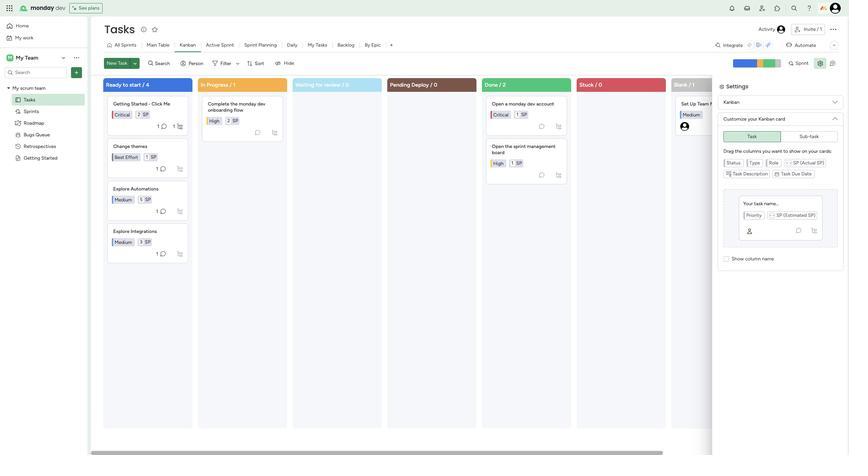 Task type: vqa. For each thing, say whether or not it's contained in the screenshot.
the 'page.'
no



Task type: locate. For each thing, give the bounding box(es) containing it.
card
[[776, 116, 786, 122], [776, 131, 785, 137]]

1 horizontal spatial started
[[131, 101, 147, 107]]

0 vertical spatial column
[[745, 256, 761, 262]]

set
[[682, 101, 689, 107]]

due down sp (actual sp)
[[792, 186, 800, 192]]

2 sub- from the top
[[800, 148, 810, 154]]

critical down getting started - click me
[[115, 112, 130, 118]]

drag up status
[[724, 148, 734, 154]]

my right daily
[[308, 42, 315, 48]]

sp for change themes
[[151, 154, 156, 160]]

drag for sp
[[723, 163, 734, 169]]

customize down meeting
[[724, 116, 747, 122]]

2 horizontal spatial tasks
[[316, 42, 327, 48]]

open up board
[[492, 144, 504, 149]]

sprint inside "button"
[[244, 42, 257, 48]]

1 vertical spatial date
[[801, 186, 812, 192]]

name
[[762, 256, 774, 262], [762, 271, 774, 277]]

0 vertical spatial sub-task button
[[781, 131, 838, 142]]

option
[[0, 82, 88, 83]]

1 horizontal spatial sprint
[[244, 42, 257, 48]]

0 horizontal spatial 2
[[138, 112, 140, 118]]

want up role on the right top of page
[[772, 148, 783, 154]]

main content
[[91, 75, 849, 456]]

maria williams image
[[830, 3, 841, 14]]

1 vertical spatial 2
[[138, 112, 140, 118]]

drag left type
[[723, 163, 734, 169]]

blank
[[674, 82, 688, 88]]

2 horizontal spatial 0
[[599, 82, 602, 88]]

date for (actual sp)
[[801, 186, 812, 192]]

1 vertical spatial high
[[494, 161, 504, 166]]

dev for open a monday dev account
[[528, 101, 535, 107]]

my inside workspace selection element
[[16, 54, 24, 61]]

0 vertical spatial customize your kanban card
[[724, 116, 786, 122]]

/ right invite
[[817, 26, 819, 32]]

0 right review
[[346, 82, 349, 88]]

0 vertical spatial (estimated
[[784, 213, 807, 219]]

date down sp (actual sp)
[[801, 186, 812, 192]]

0 vertical spatial you
[[763, 148, 771, 154]]

want for sp
[[772, 163, 782, 169]]

sp down getting started - click me
[[143, 112, 149, 118]]

started inside row group
[[131, 101, 147, 107]]

high for in progress
[[209, 118, 220, 124]]

public board image
[[15, 97, 21, 103]]

0 vertical spatial 2
[[503, 82, 506, 88]]

1 vertical spatial task due date
[[781, 186, 812, 192]]

sprints right all
[[121, 42, 136, 48]]

customize your kanban card up the task button
[[724, 116, 786, 122]]

to up - - sp (actual sp)
[[784, 148, 788, 154]]

1 sub- from the top
[[800, 134, 810, 140]]

your up type
[[748, 131, 757, 137]]

1 sub-task from the top
[[800, 134, 819, 140]]

name... right priority
[[764, 216, 779, 222]]

to
[[123, 82, 128, 88], [784, 148, 788, 154], [783, 163, 788, 169]]

row group
[[102, 78, 765, 452]]

apps image
[[774, 5, 781, 12]]

1 vertical spatial card
[[776, 131, 785, 137]]

task due date down sp (actual sp)
[[781, 186, 812, 192]]

sp
[[143, 112, 149, 118], [521, 112, 527, 118], [233, 118, 238, 124], [151, 154, 156, 160], [794, 160, 799, 166], [516, 160, 522, 166], [793, 175, 799, 181], [145, 197, 151, 203], [777, 213, 783, 219], [145, 239, 151, 245]]

1 vertical spatial drag
[[723, 163, 734, 169]]

want
[[772, 148, 783, 154], [772, 163, 782, 169]]

to right role on the right top of page
[[783, 163, 788, 169]]

0 vertical spatial tasks
[[104, 22, 135, 37]]

0 vertical spatial columns
[[743, 148, 762, 154]]

1 (estimated from the top
[[784, 213, 807, 219]]

2 0 from the left
[[434, 82, 438, 88]]

(estimated down - - sp (estimated sp)
[[784, 228, 807, 233]]

1 vertical spatial team
[[698, 101, 709, 107]]

1 vertical spatial task description
[[733, 186, 768, 192]]

0 horizontal spatial list box
[[0, 81, 88, 257]]

sp right 3
[[145, 239, 151, 245]]

show column name for sp (actual sp)
[[732, 271, 774, 277]]

dev inside complete the monday dev onboarding flow
[[258, 101, 265, 107]]

your task name...
[[744, 201, 779, 207], [743, 216, 779, 222]]

group inside main content
[[724, 131, 838, 142]]

sprint down automate
[[796, 60, 809, 66]]

1 critical from the left
[[115, 112, 130, 118]]

drag the columns you want to show on your cards: up role on the right top of page
[[724, 148, 832, 154]]

list box
[[0, 81, 88, 257], [107, 93, 188, 263], [486, 93, 567, 184]]

description
[[744, 171, 768, 177], [743, 186, 768, 192]]

kanban
[[180, 42, 196, 48], [724, 100, 740, 105], [723, 114, 739, 120], [759, 116, 775, 122], [759, 131, 775, 137]]

sprint right the active
[[221, 42, 234, 48]]

high down the onboarding
[[209, 118, 220, 124]]

getting started - click me
[[113, 101, 170, 107]]

getting right public board icon
[[24, 155, 40, 161]]

1 vertical spatial medium
[[115, 197, 132, 203]]

1 vertical spatial column
[[745, 271, 761, 277]]

/ right deploy
[[430, 82, 433, 88]]

medium down up
[[683, 112, 700, 118]]

explore left automations
[[113, 186, 130, 192]]

0 vertical spatial show
[[790, 148, 801, 154]]

integrations
[[131, 229, 157, 235]]

1 horizontal spatial team
[[698, 101, 709, 107]]

high
[[209, 118, 220, 124], [494, 161, 504, 166]]

task inside group
[[810, 134, 819, 140]]

1 open from the top
[[492, 101, 504, 107]]

1 horizontal spatial tasks
[[104, 22, 135, 37]]

the up flow
[[231, 101, 238, 107]]

show for sp (actual sp)
[[732, 271, 744, 277]]

sp) down - - sp (estimated sp)
[[808, 228, 816, 233]]

1 vertical spatial your
[[743, 216, 753, 222]]

(actual up sp (actual sp)
[[800, 160, 816, 166]]

1 vertical spatial (estimated
[[784, 228, 807, 233]]

0 horizontal spatial critical
[[115, 112, 130, 118]]

1 vertical spatial getting
[[24, 155, 40, 161]]

columns right status
[[743, 163, 761, 169]]

review
[[324, 82, 341, 88]]

0 vertical spatial date
[[802, 171, 812, 177]]

task description for -
[[733, 171, 768, 177]]

2
[[503, 82, 506, 88], [138, 112, 140, 118], [227, 118, 230, 124]]

want right type
[[772, 163, 782, 169]]

sp for explore automations
[[145, 197, 151, 203]]

in
[[201, 82, 205, 88]]

0 vertical spatial cards:
[[820, 148, 832, 154]]

2 sub-task button from the top
[[781, 146, 838, 157]]

1 vertical spatial sub-task
[[800, 148, 819, 154]]

1 vertical spatial drag the columns you want to show on your cards:
[[723, 163, 832, 169]]

collapse board header image
[[832, 43, 837, 48]]

sp down flow
[[233, 118, 238, 124]]

settings for sp
[[726, 93, 748, 101]]

my right caret down icon in the left top of the page
[[12, 85, 19, 91]]

1 vertical spatial 2 sp
[[227, 118, 238, 124]]

show for sp
[[790, 148, 801, 154]]

0 vertical spatial show column name
[[732, 256, 774, 262]]

team up the search in workspace field
[[25, 54, 38, 61]]

0
[[346, 82, 349, 88], [434, 82, 438, 88], [599, 82, 602, 88]]

1 vertical spatial 1 sp
[[146, 154, 156, 160]]

on up sp (actual sp)
[[802, 163, 807, 169]]

2 horizontal spatial sprint
[[796, 60, 809, 66]]

started left click on the left top
[[131, 101, 147, 107]]

card up role on the right top of page
[[776, 131, 785, 137]]

drag the columns you want to show on your cards: up sp (actual sp)
[[723, 163, 832, 169]]

cards: up - - sp (actual sp)
[[820, 148, 832, 154]]

monday inside complete the monday dev onboarding flow
[[239, 101, 256, 107]]

1 vertical spatial explore
[[113, 229, 130, 235]]

sp (actual sp)
[[793, 175, 824, 181]]

started
[[131, 101, 147, 107], [41, 155, 57, 161]]

2 vertical spatial to
[[783, 163, 788, 169]]

0 vertical spatial drag the columns you want to show on your cards:
[[724, 148, 832, 154]]

explore for explore integrations
[[113, 229, 130, 235]]

done
[[485, 82, 498, 88]]

my tasks
[[308, 42, 327, 48]]

/ right stuck
[[595, 82, 598, 88]]

my scrum team
[[12, 85, 46, 91]]

0 horizontal spatial high
[[209, 118, 220, 124]]

1 sp down open the sprint management board at the right
[[512, 160, 522, 166]]

row group inside main content
[[102, 78, 765, 452]]

0 horizontal spatial 2 sp
[[138, 112, 149, 118]]

2 horizontal spatial monday
[[509, 101, 526, 107]]

0 vertical spatial high
[[209, 118, 220, 124]]

0 horizontal spatial monday
[[31, 4, 54, 12]]

sp down open the sprint management board at the right
[[516, 160, 522, 166]]

getting started
[[24, 155, 57, 161]]

0 vertical spatial open
[[492, 101, 504, 107]]

1 horizontal spatial 2
[[227, 118, 230, 124]]

me
[[164, 101, 170, 107]]

1 horizontal spatial 2 sp
[[227, 118, 238, 124]]

medium down 'explore automations'
[[115, 197, 132, 203]]

high down board
[[494, 161, 504, 166]]

0 vertical spatial to
[[123, 82, 128, 88]]

1 vertical spatial your task name...
[[743, 216, 779, 222]]

my right 'workspace' icon
[[16, 54, 24, 61]]

show board description image
[[140, 26, 148, 33]]

1 horizontal spatial list box
[[107, 93, 188, 263]]

help image
[[806, 5, 813, 12]]

0 vertical spatial your
[[744, 201, 753, 207]]

team
[[25, 54, 38, 61], [698, 101, 709, 107]]

planning
[[259, 42, 277, 48]]

sp right effort
[[151, 154, 156, 160]]

task due date for (actual sp)
[[781, 186, 812, 192]]

name...
[[764, 201, 779, 207], [764, 216, 779, 222]]

- - sp (estimated sp)
[[770, 213, 816, 219]]

1 vertical spatial sub-
[[800, 148, 810, 154]]

0 vertical spatial settings
[[727, 83, 749, 90]]

1 vertical spatial on
[[802, 163, 807, 169]]

1 sp for ready to start / 4
[[146, 154, 156, 160]]

date
[[802, 171, 812, 177], [801, 186, 812, 192]]

sub- inside group
[[800, 134, 810, 140]]

2 for complete the monday dev onboarding flow
[[227, 118, 230, 124]]

2 sub-task from the top
[[800, 148, 819, 154]]

sp for open the sprint management board
[[516, 160, 522, 166]]

0 vertical spatial want
[[772, 148, 783, 154]]

row group containing ready to start
[[102, 78, 765, 452]]

workspace options image
[[73, 54, 80, 61]]

main
[[147, 42, 157, 48]]

monday right a
[[509, 101, 526, 107]]

date down - - sp (actual sp)
[[802, 171, 812, 177]]

cards: for - - sp (actual sp)
[[820, 148, 832, 154]]

getting inside main content
[[113, 101, 130, 107]]

0 vertical spatial show
[[732, 256, 744, 262]]

0 horizontal spatial team
[[25, 54, 38, 61]]

notifications image
[[729, 5, 736, 12]]

my left work on the left top
[[15, 35, 22, 41]]

sprint
[[221, 42, 234, 48], [244, 42, 257, 48], [796, 60, 809, 66]]

the left sprint
[[505, 144, 512, 149]]

Search in workspace field
[[14, 69, 57, 77]]

group
[[724, 131, 838, 142]]

1 vertical spatial show
[[789, 163, 801, 169]]

name... up - - sp (estimated sp)
[[764, 201, 779, 207]]

due
[[792, 171, 801, 177], [792, 186, 800, 192]]

add view image
[[390, 43, 393, 48]]

0 vertical spatial drag
[[724, 148, 734, 154]]

customize up status
[[723, 131, 747, 137]]

explore left integrations
[[113, 229, 130, 235]]

/
[[817, 26, 819, 32], [142, 82, 145, 88], [230, 82, 232, 88], [342, 82, 344, 88], [430, 82, 433, 88], [499, 82, 502, 88], [595, 82, 598, 88], [689, 82, 691, 88]]

1 explore from the top
[[113, 186, 130, 192]]

a
[[505, 101, 508, 107]]

you for -
[[763, 148, 771, 154]]

1 horizontal spatial high
[[494, 161, 504, 166]]

invite members image
[[759, 5, 766, 12]]

getting for getting started
[[24, 155, 40, 161]]

to left start
[[123, 82, 128, 88]]

0 vertical spatial explore
[[113, 186, 130, 192]]

in progress / 1
[[201, 82, 235, 88]]

click
[[152, 101, 162, 107]]

0 vertical spatial getting
[[113, 101, 130, 107]]

autopilot image
[[786, 41, 792, 49]]

customize your kanban card
[[724, 116, 786, 122], [723, 131, 785, 137]]

critical for to
[[115, 112, 130, 118]]

-
[[148, 101, 150, 107], [787, 160, 789, 166], [790, 160, 792, 166], [770, 213, 772, 219], [773, 213, 775, 219]]

team right up
[[698, 101, 709, 107]]

monday for open a monday dev account
[[509, 101, 526, 107]]

the left type
[[735, 163, 742, 169]]

customize your kanban card up type
[[723, 131, 785, 137]]

1 vertical spatial description
[[743, 186, 768, 192]]

sp)
[[817, 160, 825, 166], [817, 175, 824, 181], [808, 213, 816, 219], [808, 228, 816, 233]]

show for (actual sp)
[[789, 163, 801, 169]]

started down "retrospectives"
[[41, 155, 57, 161]]

on up - - sp (actual sp)
[[802, 148, 808, 154]]

open inside open the sprint management board
[[492, 144, 504, 149]]

by epic button
[[360, 40, 386, 51]]

tasks right public board image at top left
[[24, 97, 35, 103]]

sprint for sprint
[[796, 60, 809, 66]]

hide button
[[270, 58, 298, 69]]

your up sp (actual sp)
[[808, 163, 818, 169]]

sp for complete the monday dev onboarding flow
[[233, 118, 238, 124]]

team inside row group
[[698, 101, 709, 107]]

1 vertical spatial cards:
[[819, 163, 832, 169]]

the
[[231, 101, 238, 107], [505, 144, 512, 149], [735, 148, 742, 154], [735, 163, 742, 169]]

1 horizontal spatial monday
[[239, 101, 256, 107]]

due down - - sp (actual sp)
[[792, 171, 801, 177]]

(actual down - - sp (actual sp)
[[800, 175, 816, 181]]

explore integrations
[[113, 229, 157, 235]]

sp right 5
[[145, 197, 151, 203]]

sp for getting started - click me
[[143, 112, 149, 118]]

2 horizontal spatial dev
[[528, 101, 535, 107]]

1 horizontal spatial getting
[[113, 101, 130, 107]]

search everything image
[[791, 5, 798, 12]]

2 down getting started - click me
[[138, 112, 140, 118]]

drag the columns you want to show on your cards:
[[724, 148, 832, 154], [723, 163, 832, 169]]

themes
[[131, 144, 147, 149]]

task due date for sp
[[781, 171, 812, 177]]

1 vertical spatial want
[[772, 163, 782, 169]]

you
[[763, 148, 771, 154], [762, 163, 770, 169]]

sprint for sprint planning
[[244, 42, 257, 48]]

select product image
[[6, 5, 13, 12]]

0 vertical spatial sub-task
[[800, 134, 819, 140]]

dapulse integrations image
[[716, 43, 721, 48]]

show up - - sp (actual sp)
[[790, 148, 801, 154]]

you right type
[[762, 163, 770, 169]]

1 vertical spatial sprints
[[24, 109, 39, 114]]

2 down the onboarding
[[227, 118, 230, 124]]

description for - - sp (actual sp)
[[744, 171, 768, 177]]

person
[[189, 61, 203, 66]]

public board image
[[15, 155, 21, 161]]

1 vertical spatial name...
[[764, 216, 779, 222]]

invite
[[804, 26, 816, 32]]

0 vertical spatial task description
[[733, 171, 768, 177]]

/ right done
[[499, 82, 502, 88]]

sp down open a monday dev account
[[521, 112, 527, 118]]

sub- for 2nd sub-task button from the bottom of the main content containing settings
[[800, 134, 810, 140]]

2 horizontal spatial list box
[[486, 93, 567, 184]]

0 right stuck
[[599, 82, 602, 88]]

2 sp down getting started - click me
[[138, 112, 149, 118]]

sort button
[[244, 58, 268, 69]]

(estimated up (estimated sp)
[[784, 213, 807, 219]]

medium for automations
[[115, 197, 132, 203]]

0 horizontal spatial getting
[[24, 155, 40, 161]]

0 vertical spatial name
[[762, 256, 774, 262]]

drag for -
[[724, 148, 734, 154]]

sub-task
[[800, 134, 819, 140], [800, 148, 819, 154]]

columns
[[743, 148, 762, 154], [743, 163, 761, 169]]

1 0 from the left
[[346, 82, 349, 88]]

sp up (estimated sp)
[[777, 213, 783, 219]]

open
[[492, 101, 504, 107], [492, 144, 504, 149]]

2 open from the top
[[492, 144, 504, 149]]

1 horizontal spatial 0
[[434, 82, 438, 88]]

1 sp down open a monday dev account
[[517, 112, 527, 118]]

group containing task
[[724, 131, 838, 142]]

meeting
[[710, 101, 728, 107]]

monday dev
[[31, 4, 65, 12]]

dapulse dropdown down arrow image
[[833, 113, 838, 121]]

2 vertical spatial 1 sp
[[512, 160, 522, 166]]

0 vertical spatial on
[[802, 148, 808, 154]]

1 vertical spatial settings
[[726, 93, 748, 101]]

list box containing getting started - click me
[[107, 93, 188, 263]]

monday up 'home' button
[[31, 4, 54, 12]]

sprints
[[121, 42, 136, 48], [24, 109, 39, 114]]

account
[[537, 101, 554, 107]]

invite / 1
[[804, 26, 822, 32]]

list box containing open a monday dev account
[[486, 93, 567, 184]]

backlog button
[[332, 40, 360, 51]]

monday up flow
[[239, 101, 256, 107]]

workspace image
[[7, 54, 13, 62]]

tasks left backlog
[[316, 42, 327, 48]]

task due date down - - sp (actual sp)
[[781, 171, 812, 177]]

my for my tasks
[[308, 42, 315, 48]]

sprints up roadmap
[[24, 109, 39, 114]]

1 horizontal spatial sprints
[[121, 42, 136, 48]]

my
[[15, 35, 22, 41], [308, 42, 315, 48], [16, 54, 24, 61], [12, 85, 19, 91]]

1 vertical spatial you
[[762, 163, 770, 169]]

2 critical from the left
[[494, 112, 509, 118]]

1 vertical spatial open
[[492, 144, 504, 149]]

sprint left planning
[[244, 42, 257, 48]]

my for my scrum team
[[12, 85, 19, 91]]

1 vertical spatial name
[[762, 271, 774, 277]]

dapulse dropdown down arrow image
[[833, 100, 838, 107]]

0 vertical spatial due
[[792, 171, 801, 177]]

0 vertical spatial sprints
[[121, 42, 136, 48]]

on
[[802, 148, 808, 154], [802, 163, 807, 169]]

tasks
[[104, 22, 135, 37], [316, 42, 327, 48], [24, 97, 35, 103]]

3 sp
[[140, 239, 151, 245]]

0 vertical spatial customize
[[724, 116, 747, 122]]

open left a
[[492, 101, 504, 107]]

getting down ready to start / 4
[[113, 101, 130, 107]]

you for sp
[[762, 163, 770, 169]]

column for sp
[[745, 271, 761, 277]]

medium for integrations
[[115, 240, 132, 245]]

cards: up sp (actual sp)
[[819, 163, 832, 169]]

due for (actual sp)
[[792, 186, 800, 192]]

to for - - sp (actual sp)
[[784, 148, 788, 154]]

monday
[[31, 4, 54, 12], [239, 101, 256, 107], [509, 101, 526, 107]]

0 vertical spatial 2 sp
[[138, 112, 149, 118]]

the inside open the sprint management board
[[505, 144, 512, 149]]

tasks up all
[[104, 22, 135, 37]]

1 sp down the themes
[[146, 154, 156, 160]]

sprint planning
[[244, 42, 277, 48]]

Tasks field
[[103, 22, 137, 37]]

0 right deploy
[[434, 82, 438, 88]]

2 vertical spatial tasks
[[24, 97, 35, 103]]

sub-task for 2nd sub-task button from the bottom of the main content containing settings
[[800, 134, 819, 140]]

2 explore from the top
[[113, 229, 130, 235]]

show up sp (actual sp)
[[789, 163, 801, 169]]

1 sp for done / 2
[[512, 160, 522, 166]]

roadmap
[[24, 120, 44, 126]]



Task type: describe. For each thing, give the bounding box(es) containing it.
dev for complete the monday dev onboarding flow
[[258, 101, 265, 107]]

backlog
[[338, 42, 355, 48]]

drag the columns you want to show on your cards: for sp
[[723, 163, 832, 169]]

kanban inside button
[[180, 42, 196, 48]]

pending deploy / 0
[[390, 82, 438, 88]]

home button
[[4, 21, 74, 32]]

stuck
[[580, 82, 594, 88]]

my team
[[16, 54, 38, 61]]

3
[[140, 239, 143, 245]]

explore automations
[[113, 186, 159, 192]]

0 horizontal spatial sprints
[[24, 109, 39, 114]]

main table
[[147, 42, 170, 48]]

sp up sp (actual sp)
[[794, 160, 799, 166]]

new task button
[[104, 58, 130, 69]]

5 sp
[[140, 197, 151, 203]]

team
[[35, 85, 46, 91]]

sort
[[255, 61, 264, 66]]

1 your task name... from the top
[[744, 201, 779, 207]]

list box for done
[[486, 93, 567, 184]]

see plans
[[79, 5, 99, 11]]

waiting
[[295, 82, 314, 88]]

explore for explore automations
[[113, 186, 130, 192]]

options image
[[830, 25, 838, 33]]

1 vertical spatial (actual
[[800, 175, 816, 181]]

my work
[[15, 35, 33, 41]]

due for sp
[[792, 171, 801, 177]]

sp down - - sp (actual sp)
[[793, 175, 799, 181]]

my for my team
[[16, 54, 24, 61]]

caret down image
[[7, 86, 10, 91]]

home
[[16, 23, 29, 29]]

drag the columns you want to show on your cards: for -
[[724, 148, 832, 154]]

on for sp
[[802, 148, 808, 154]]

2 sp for started
[[138, 112, 149, 118]]

columns for sp
[[743, 163, 761, 169]]

automate
[[795, 42, 816, 48]]

getting for getting started - click me
[[113, 101, 130, 107]]

start
[[130, 82, 141, 88]]

to for sp (actual sp)
[[783, 163, 788, 169]]

plans
[[88, 5, 99, 11]]

open the sprint management board
[[492, 144, 557, 156]]

change themes
[[113, 144, 147, 149]]

sprints inside all sprints button
[[121, 42, 136, 48]]

Search field
[[153, 59, 174, 68]]

2 horizontal spatial 2
[[503, 82, 506, 88]]

(estimated sp)
[[782, 228, 816, 233]]

list box containing my scrum team
[[0, 81, 88, 257]]

activity button
[[756, 24, 789, 35]]

bugs queue
[[24, 132, 50, 138]]

team inside workspace selection element
[[25, 54, 38, 61]]

high for open a monday dev account
[[494, 161, 504, 166]]

active
[[206, 42, 220, 48]]

set up team meeting
[[682, 101, 728, 107]]

settings for -
[[727, 83, 749, 90]]

flow
[[234, 107, 243, 113]]

open for open the sprint management board
[[492, 144, 504, 149]]

done / 2
[[485, 82, 506, 88]]

started for getting started
[[41, 155, 57, 161]]

active sprint button
[[201, 40, 239, 51]]

/ right blank
[[689, 82, 691, 88]]

my for my work
[[15, 35, 22, 41]]

see
[[79, 5, 87, 11]]

deploy
[[412, 82, 429, 88]]

blank / 1
[[674, 82, 695, 88]]

sp for explore integrations
[[145, 239, 151, 245]]

tasks inside button
[[316, 42, 327, 48]]

sub-task for first sub-task button from the bottom of the main content containing settings
[[800, 148, 819, 154]]

open a monday dev account
[[492, 101, 554, 107]]

3 0 from the left
[[599, 82, 602, 88]]

filter button
[[210, 58, 242, 69]]

maria williams image
[[681, 122, 689, 131]]

change
[[113, 144, 130, 149]]

daily button
[[282, 40, 303, 51]]

sp) up (estimated sp)
[[808, 213, 816, 219]]

sprint button
[[786, 58, 812, 69]]

- - sp (actual sp)
[[787, 160, 825, 166]]

1 vertical spatial customize
[[723, 131, 747, 137]]

up
[[690, 101, 696, 107]]

sprint planning button
[[239, 40, 282, 51]]

daily
[[287, 42, 298, 48]]

0 vertical spatial (actual
[[800, 160, 816, 166]]

/ right progress
[[230, 82, 232, 88]]

2 your task name... from the top
[[743, 216, 779, 222]]

the up status
[[735, 148, 742, 154]]

0 vertical spatial 1 sp
[[517, 112, 527, 118]]

/ left 4
[[142, 82, 145, 88]]

task description for sp
[[733, 186, 768, 192]]

0 vertical spatial name...
[[764, 201, 779, 207]]

name for sp
[[762, 271, 774, 277]]

inbox image
[[744, 5, 751, 12]]

sp for open a monday dev account
[[521, 112, 527, 118]]

open for open a monday dev account
[[492, 101, 504, 107]]

sp) up sp (actual sp)
[[817, 160, 825, 166]]

complete the monday dev onboarding flow
[[208, 101, 267, 113]]

all
[[115, 42, 120, 48]]

ready
[[106, 82, 122, 88]]

0 horizontal spatial sprint
[[221, 42, 234, 48]]

0 vertical spatial card
[[776, 116, 786, 122]]

new task
[[107, 60, 127, 66]]

/ inside button
[[817, 26, 819, 32]]

columns for -
[[743, 148, 762, 154]]

1 your from the top
[[744, 201, 753, 207]]

table
[[158, 42, 170, 48]]

role
[[769, 160, 779, 166]]

by
[[365, 42, 370, 48]]

description for sp (actual sp)
[[743, 186, 768, 192]]

2 sp for the
[[227, 118, 238, 124]]

see plans button
[[69, 3, 103, 13]]

on for (actual sp)
[[802, 163, 807, 169]]

active sprint
[[206, 42, 234, 48]]

my work button
[[4, 32, 74, 43]]

add to favorites image
[[151, 26, 158, 33]]

cards: for sp (actual sp)
[[819, 163, 832, 169]]

progress
[[207, 82, 228, 88]]

list box for ready to start
[[107, 93, 188, 263]]

v2 search image
[[148, 60, 153, 67]]

m
[[8, 55, 12, 61]]

/ right review
[[342, 82, 344, 88]]

ready to start / 4
[[106, 82, 149, 88]]

5
[[140, 197, 143, 203]]

waiting for review / 0
[[295, 82, 349, 88]]

started for getting started - click me
[[131, 101, 147, 107]]

filter
[[221, 61, 231, 66]]

retrospectives
[[24, 144, 56, 149]]

main content containing settings
[[91, 75, 849, 456]]

1 vertical spatial customize your kanban card
[[723, 131, 785, 137]]

priority
[[747, 213, 762, 219]]

pending
[[390, 82, 410, 88]]

column for -
[[745, 256, 761, 262]]

options image
[[73, 69, 80, 76]]

status
[[727, 160, 741, 166]]

integrate
[[723, 42, 743, 48]]

name for -
[[762, 256, 774, 262]]

best
[[115, 154, 124, 160]]

effort
[[125, 154, 138, 160]]

work
[[23, 35, 33, 41]]

2 your from the top
[[743, 216, 753, 222]]

1 inside button
[[820, 26, 822, 32]]

complete
[[208, 101, 229, 107]]

sub- for first sub-task button from the bottom of the main content containing settings
[[800, 148, 810, 154]]

0 horizontal spatial dev
[[55, 4, 65, 12]]

show for - - sp (actual sp)
[[732, 256, 744, 262]]

management
[[527, 144, 556, 149]]

show column name for - - sp (actual sp)
[[732, 256, 774, 262]]

arrow down image
[[234, 59, 242, 68]]

onboarding
[[208, 107, 233, 113]]

angle down image
[[133, 61, 137, 66]]

date for sp
[[802, 171, 812, 177]]

0 vertical spatial medium
[[683, 112, 700, 118]]

best effort
[[115, 154, 138, 160]]

workspace selection element
[[7, 54, 39, 62]]

by epic
[[365, 42, 381, 48]]

2 for getting started - click me
[[138, 112, 140, 118]]

for
[[316, 82, 323, 88]]

your up - - sp (actual sp)
[[809, 148, 818, 154]]

all sprints
[[115, 42, 136, 48]]

hide
[[284, 60, 294, 66]]

your up the task button
[[748, 116, 758, 122]]

sp) down - - sp (actual sp)
[[817, 175, 824, 181]]

monday for complete the monday dev onboarding flow
[[239, 101, 256, 107]]

1 sub-task button from the top
[[781, 131, 838, 142]]

critical for /
[[494, 112, 509, 118]]

2 (estimated from the top
[[784, 228, 807, 233]]

epic
[[372, 42, 381, 48]]

stuck / 0
[[580, 82, 602, 88]]

all sprints button
[[104, 40, 142, 51]]

person button
[[178, 58, 207, 69]]

want for -
[[772, 148, 783, 154]]

activity
[[759, 26, 776, 32]]

bugs
[[24, 132, 34, 138]]

the inside complete the monday dev onboarding flow
[[231, 101, 238, 107]]

new
[[107, 60, 117, 66]]



